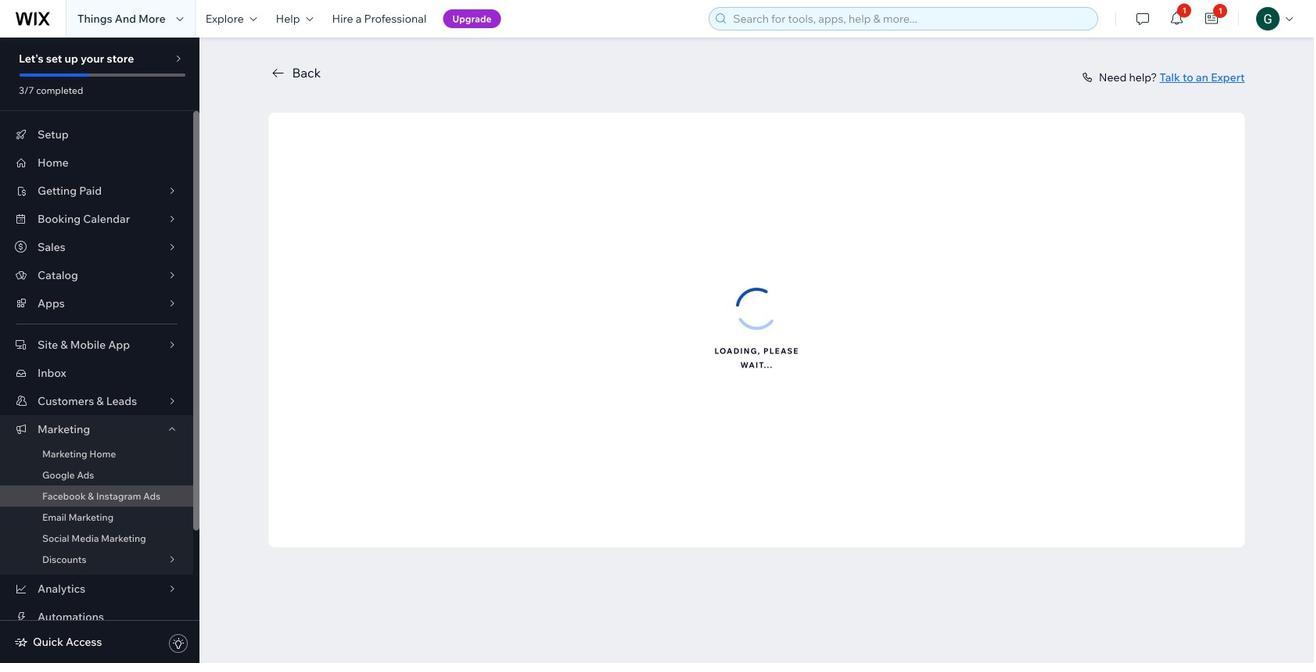 Task type: vqa. For each thing, say whether or not it's contained in the screenshot.
the ad goal 'image' at right
yes



Task type: describe. For each thing, give the bounding box(es) containing it.
Search for tools, apps, help & more... field
[[728, 8, 1093, 30]]



Task type: locate. For each thing, give the bounding box(es) containing it.
ad goal image
[[733, 238, 780, 285]]

sidebar element
[[0, 38, 199, 663]]



